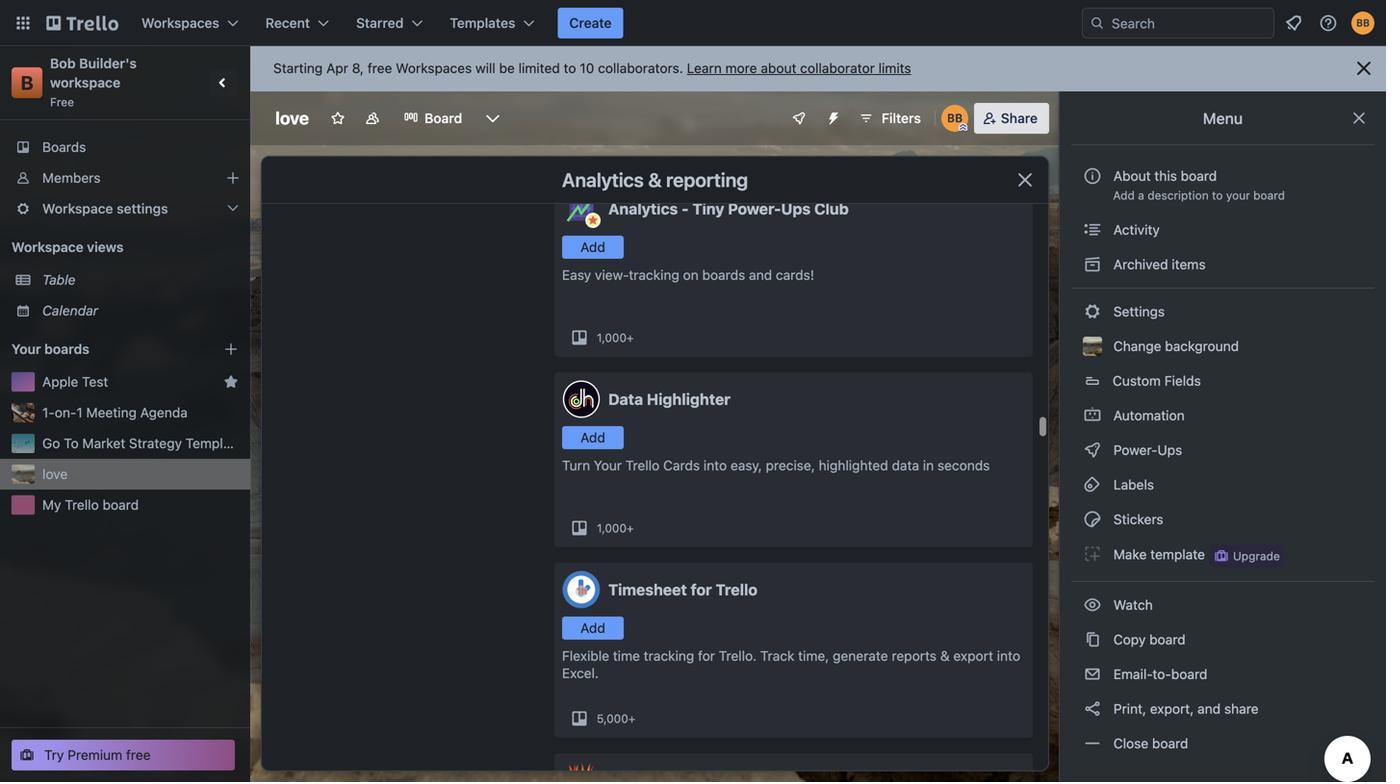 Task type: vqa. For each thing, say whether or not it's contained in the screenshot.
Calendar
yes



Task type: describe. For each thing, give the bounding box(es) containing it.
upgrade button
[[1210, 545, 1284, 568]]

flexible
[[562, 648, 609, 664]]

boards
[[42, 139, 86, 155]]

reports
[[892, 648, 937, 664]]

board link
[[392, 103, 474, 134]]

1-
[[42, 405, 55, 421]]

go to market strategy template
[[42, 436, 243, 451]]

email-
[[1114, 667, 1153, 682]]

for inside flexible time tracking for trello. track time, generate reports & export into excel.
[[698, 648, 715, 664]]

flexible time tracking for trello. track time, generate reports & export into excel.
[[562, 648, 1020, 682]]

workspaces button
[[130, 8, 250, 39]]

workspace settings
[[42, 201, 168, 217]]

5,000
[[597, 712, 628, 726]]

boards link
[[0, 132, 250, 163]]

settings
[[117, 201, 168, 217]]

add for data highlighter
[[581, 430, 605, 446]]

table link
[[42, 270, 239, 290]]

b
[[21, 71, 33, 94]]

analytics & reporting
[[562, 168, 748, 191]]

excel.
[[562, 666, 599, 682]]

trello.
[[719, 648, 757, 664]]

close board
[[1110, 736, 1188, 752]]

board up description
[[1181, 168, 1217, 184]]

add for timesheet for trello
[[581, 620, 605, 636]]

activity link
[[1071, 215, 1375, 245]]

board
[[425, 110, 462, 126]]

your boards
[[12, 341, 89, 357]]

0 vertical spatial into
[[704, 458, 727, 474]]

sm image for email-to-board
[[1083, 665, 1102, 684]]

sm image for copy board
[[1083, 630, 1102, 650]]

trello for turn
[[625, 458, 660, 474]]

sm image for print, export, and share
[[1083, 700, 1102, 719]]

0 horizontal spatial trello
[[65, 497, 99, 513]]

1 vertical spatial boards
[[44, 341, 89, 357]]

1,000 + for analytics - tiny power-ups club
[[597, 331, 634, 345]]

0 horizontal spatial &
[[648, 168, 662, 191]]

stickers link
[[1071, 504, 1375, 535]]

share button
[[974, 103, 1049, 134]]

turn your trello cards into easy, precise, highlighted data in seconds
[[562, 458, 990, 474]]

easy,
[[731, 458, 762, 474]]

my trello board link
[[42, 496, 239, 515]]

add button for data highlighter
[[562, 426, 624, 450]]

Search field
[[1105, 9, 1274, 38]]

sm image for make template
[[1083, 545, 1102, 564]]

try
[[44, 747, 64, 763]]

+ for trello
[[628, 712, 636, 726]]

1 vertical spatial and
[[1198, 701, 1221, 717]]

be
[[499, 60, 515, 76]]

board down love link
[[103, 497, 139, 513]]

data
[[608, 390, 643, 409]]

stickers
[[1110, 512, 1163, 527]]

board up to-
[[1149, 632, 1186, 648]]

0 horizontal spatial power-
[[728, 200, 781, 218]]

starred button
[[345, 8, 434, 39]]

bob builder (bobbuilder40) image
[[941, 105, 968, 132]]

starting apr 8, free workspaces will be limited to 10 collaborators. learn more about collaborator limits
[[273, 60, 911, 76]]

settings
[[1110, 304, 1165, 320]]

timesheet for trello
[[608, 581, 758, 599]]

email-to-board link
[[1071, 659, 1375, 690]]

love inside "text field"
[[275, 108, 309, 129]]

activity
[[1110, 222, 1160, 238]]

on
[[683, 267, 699, 283]]

add button for timesheet for trello
[[562, 617, 624, 640]]

sm image for labels
[[1083, 476, 1102, 495]]

time
[[613, 648, 640, 664]]

bob builder's workspace link
[[50, 55, 140, 90]]

1 vertical spatial +
[[627, 522, 634, 535]]

sm image for archived items
[[1083, 255, 1102, 274]]

1 horizontal spatial power-
[[1114, 442, 1158, 458]]

templates
[[450, 15, 515, 31]]

b link
[[12, 67, 42, 98]]

premium
[[68, 747, 122, 763]]

highlighted
[[819, 458, 888, 474]]

create
[[569, 15, 612, 31]]

your boards with 5 items element
[[12, 338, 194, 361]]

custom
[[1113, 373, 1161, 389]]

club
[[814, 200, 849, 218]]

bob builder (bobbuilder40) image
[[1351, 12, 1375, 35]]

close board link
[[1071, 729, 1375, 759]]

apr
[[326, 60, 348, 76]]

custom fields
[[1113, 373, 1201, 389]]

this member is an admin of this board. image
[[959, 123, 967, 132]]

tracking for analytics
[[629, 267, 679, 283]]

labels
[[1110, 477, 1154, 493]]

learn
[[687, 60, 722, 76]]

back to home image
[[46, 8, 118, 39]]

starred icon image
[[223, 374, 239, 390]]

5,000 +
[[597, 712, 636, 726]]

generate
[[833, 648, 888, 664]]

export
[[953, 648, 993, 664]]

copy board link
[[1071, 625, 1375, 656]]

open information menu image
[[1319, 13, 1338, 33]]

Board name text field
[[266, 103, 319, 134]]

0 notifications image
[[1282, 12, 1305, 35]]

learn more about collaborator limits link
[[687, 60, 911, 76]]

archived
[[1114, 257, 1168, 272]]

go to market strategy template link
[[42, 434, 243, 453]]

sm image for close board
[[1083, 734, 1102, 754]]

more
[[725, 60, 757, 76]]

1 vertical spatial ups
[[1158, 442, 1182, 458]]

love link
[[42, 465, 239, 484]]

0 horizontal spatial love
[[42, 466, 68, 482]]

workspaces inside dropdown button
[[142, 15, 219, 31]]

0 vertical spatial ups
[[781, 200, 811, 218]]

builder's
[[79, 55, 137, 71]]

bob
[[50, 55, 76, 71]]

fields
[[1165, 373, 1201, 389]]

0 vertical spatial for
[[691, 581, 712, 599]]

board right your
[[1253, 189, 1285, 202]]

data highlighter
[[608, 390, 731, 409]]

test
[[82, 374, 108, 390]]

automation link
[[1071, 400, 1375, 431]]

sm image for stickers
[[1083, 510, 1102, 529]]

cards!
[[776, 267, 814, 283]]

a
[[1138, 189, 1144, 202]]

search image
[[1090, 15, 1105, 31]]

will
[[476, 60, 496, 76]]

share
[[1001, 110, 1038, 126]]

workspace navigation collapse icon image
[[210, 69, 237, 96]]



Task type: locate. For each thing, give the bounding box(es) containing it.
2 sm image from the top
[[1083, 255, 1102, 274]]

your
[[1226, 189, 1250, 202]]

sm image left print,
[[1083, 700, 1102, 719]]

customize views image
[[483, 109, 503, 128]]

1,000 for analytics - tiny power-ups club
[[597, 331, 627, 345]]

sm image left email-
[[1083, 665, 1102, 684]]

sm image left settings on the top
[[1083, 302, 1102, 322]]

0 horizontal spatial your
[[12, 341, 41, 357]]

to
[[564, 60, 576, 76], [1212, 189, 1223, 202]]

labels link
[[1071, 470, 1375, 501]]

add up the turn
[[581, 430, 605, 446]]

copy board
[[1110, 632, 1186, 648]]

trello for timesheet
[[716, 581, 758, 599]]

on-
[[55, 405, 76, 421]]

1 vertical spatial love
[[42, 466, 68, 482]]

ups down 'automation'
[[1158, 442, 1182, 458]]

1 vertical spatial power-
[[1114, 442, 1158, 458]]

members
[[42, 170, 101, 186]]

1 horizontal spatial into
[[997, 648, 1020, 664]]

free inside button
[[126, 747, 151, 763]]

reporting
[[666, 168, 748, 191]]

and left share
[[1198, 701, 1221, 717]]

automation image
[[818, 103, 845, 130]]

1 horizontal spatial boards
[[702, 267, 745, 283]]

4 sm image from the top
[[1083, 441, 1102, 460]]

1 vertical spatial to
[[1212, 189, 1223, 202]]

tracking inside flexible time tracking for trello. track time, generate reports & export into excel.
[[644, 648, 694, 664]]

power ups image
[[791, 111, 807, 126]]

workspace
[[42, 201, 113, 217], [12, 239, 83, 255]]

settings link
[[1071, 296, 1375, 327]]

0 horizontal spatial and
[[749, 267, 772, 283]]

template
[[1150, 547, 1205, 563]]

tracking
[[629, 267, 679, 283], [644, 648, 694, 664]]

add button up easy
[[562, 236, 624, 259]]

and left cards!
[[749, 267, 772, 283]]

into inside flexible time tracking for trello. track time, generate reports & export into excel.
[[997, 648, 1020, 664]]

1 vertical spatial workspace
[[12, 239, 83, 255]]

love up my
[[42, 466, 68, 482]]

sm image
[[1083, 220, 1102, 240], [1083, 255, 1102, 274], [1083, 302, 1102, 322], [1083, 441, 1102, 460], [1083, 596, 1102, 615], [1083, 630, 1102, 650], [1083, 700, 1102, 719], [1083, 734, 1102, 754]]

sm image inside the print, export, and share link
[[1083, 700, 1102, 719]]

0 vertical spatial 1,000 +
[[597, 331, 634, 345]]

boards
[[702, 267, 745, 283], [44, 341, 89, 357]]

sm image left labels
[[1083, 476, 1102, 495]]

0 vertical spatial tracking
[[629, 267, 679, 283]]

0 vertical spatial 1,000
[[597, 331, 627, 345]]

0 vertical spatial power-
[[728, 200, 781, 218]]

add button up the turn
[[562, 426, 624, 450]]

1 vertical spatial trello
[[65, 497, 99, 513]]

change background
[[1110, 338, 1239, 354]]

add button up flexible
[[562, 617, 624, 640]]

sm image
[[1083, 406, 1102, 425], [1083, 476, 1102, 495], [1083, 510, 1102, 529], [1083, 545, 1102, 564], [1083, 665, 1102, 684]]

1-on-1 meeting agenda link
[[42, 403, 239, 423]]

power- right tiny
[[728, 200, 781, 218]]

about
[[761, 60, 797, 76]]

to left your
[[1212, 189, 1223, 202]]

0 vertical spatial your
[[12, 341, 41, 357]]

3 sm image from the top
[[1083, 510, 1102, 529]]

+ up data
[[627, 331, 634, 345]]

& left export
[[940, 648, 950, 664]]

1 vertical spatial 1,000 +
[[597, 522, 634, 535]]

export,
[[1150, 701, 1194, 717]]

in
[[923, 458, 934, 474]]

1 1,000 from the top
[[597, 331, 627, 345]]

archived items
[[1110, 257, 1206, 272]]

0 horizontal spatial workspaces
[[142, 15, 219, 31]]

1 vertical spatial tracking
[[644, 648, 694, 664]]

0 horizontal spatial ups
[[781, 200, 811, 218]]

free right premium
[[126, 747, 151, 763]]

sm image inside archived items 'link'
[[1083, 255, 1102, 274]]

2 vertical spatial +
[[628, 712, 636, 726]]

analytics down analytics & reporting
[[608, 200, 678, 218]]

0 vertical spatial workspace
[[42, 201, 113, 217]]

1 vertical spatial 1,000
[[597, 522, 627, 535]]

sm image inside email-to-board link
[[1083, 665, 1102, 684]]

add button for analytics - tiny power-ups club
[[562, 236, 624, 259]]

1 add button from the top
[[562, 236, 624, 259]]

free
[[367, 60, 392, 76], [126, 747, 151, 763]]

workspace for workspace views
[[12, 239, 83, 255]]

sm image for automation
[[1083, 406, 1102, 425]]

2 vertical spatial trello
[[716, 581, 758, 599]]

board down the export,
[[1152, 736, 1188, 752]]

background
[[1165, 338, 1239, 354]]

sm image for settings
[[1083, 302, 1102, 322]]

add
[[1113, 189, 1135, 202], [581, 239, 605, 255], [581, 430, 605, 446], [581, 620, 605, 636]]

1 horizontal spatial ups
[[1158, 442, 1182, 458]]

0 vertical spatial boards
[[702, 267, 745, 283]]

0 horizontal spatial into
[[704, 458, 727, 474]]

workspaces up workspace navigation collapse icon
[[142, 15, 219, 31]]

sm image left power-ups
[[1083, 441, 1102, 460]]

boards right on
[[702, 267, 745, 283]]

2 1,000 + from the top
[[597, 522, 634, 535]]

recent
[[266, 15, 310, 31]]

sm image inside power-ups link
[[1083, 441, 1102, 460]]

1 vertical spatial workspaces
[[396, 60, 472, 76]]

2 vertical spatial add button
[[562, 617, 624, 640]]

1 horizontal spatial and
[[1198, 701, 1221, 717]]

into left easy, on the right bottom
[[704, 458, 727, 474]]

sm image left make
[[1083, 545, 1102, 564]]

1,000 + up data
[[597, 331, 634, 345]]

add left a
[[1113, 189, 1135, 202]]

+ for tiny
[[627, 331, 634, 345]]

1 horizontal spatial to
[[1212, 189, 1223, 202]]

1 1,000 + from the top
[[597, 331, 634, 345]]

4 sm image from the top
[[1083, 545, 1102, 564]]

collaborator
[[800, 60, 875, 76]]

tracking left on
[[629, 267, 679, 283]]

copy
[[1114, 632, 1146, 648]]

1 horizontal spatial &
[[940, 648, 950, 664]]

for left the trello.
[[698, 648, 715, 664]]

free
[[50, 95, 74, 109]]

sm image left activity at top
[[1083, 220, 1102, 240]]

star or unstar board image
[[330, 111, 346, 126]]

+ down time at the left of the page
[[628, 712, 636, 726]]

0 vertical spatial analytics
[[562, 168, 644, 191]]

template
[[186, 436, 243, 451]]

sm image inside copy board link
[[1083, 630, 1102, 650]]

into right export
[[997, 648, 1020, 664]]

0 vertical spatial &
[[648, 168, 662, 191]]

board up print, export, and share
[[1171, 667, 1208, 682]]

upgrade
[[1233, 550, 1280, 563]]

workspace settings button
[[0, 193, 250, 224]]

description
[[1148, 189, 1209, 202]]

and
[[749, 267, 772, 283], [1198, 701, 1221, 717]]

members link
[[0, 163, 250, 193]]

workspace down members
[[42, 201, 113, 217]]

1 vertical spatial analytics
[[608, 200, 678, 218]]

1,000 for data highlighter
[[597, 522, 627, 535]]

sm image inside close board link
[[1083, 734, 1102, 754]]

1 horizontal spatial free
[[367, 60, 392, 76]]

0 vertical spatial love
[[275, 108, 309, 129]]

0 vertical spatial to
[[564, 60, 576, 76]]

1 horizontal spatial workspaces
[[396, 60, 472, 76]]

3 sm image from the top
[[1083, 302, 1102, 322]]

trello up the trello.
[[716, 581, 758, 599]]

& inside flexible time tracking for trello. track time, generate reports & export into excel.
[[940, 648, 950, 664]]

trello right my
[[65, 497, 99, 513]]

free right 8,
[[367, 60, 392, 76]]

6 sm image from the top
[[1083, 630, 1102, 650]]

1,000 + for data highlighter
[[597, 522, 634, 535]]

share
[[1224, 701, 1259, 717]]

starting
[[273, 60, 323, 76]]

views
[[87, 239, 124, 255]]

1,000 + up timesheet
[[597, 522, 634, 535]]

&
[[648, 168, 662, 191], [940, 648, 950, 664]]

add for analytics - tiny power-ups club
[[581, 239, 605, 255]]

time,
[[798, 648, 829, 664]]

0 vertical spatial free
[[367, 60, 392, 76]]

power- up labels
[[1114, 442, 1158, 458]]

create button
[[558, 8, 623, 39]]

to left 10
[[564, 60, 576, 76]]

boards up the 'apple'
[[44, 341, 89, 357]]

+ up timesheet
[[627, 522, 634, 535]]

0 vertical spatial workspaces
[[142, 15, 219, 31]]

limited
[[518, 60, 560, 76]]

1 vertical spatial free
[[126, 747, 151, 763]]

sm image inside stickers link
[[1083, 510, 1102, 529]]

sm image inside watch link
[[1083, 596, 1102, 615]]

precise,
[[766, 458, 815, 474]]

1 horizontal spatial love
[[275, 108, 309, 129]]

ups left club
[[781, 200, 811, 218]]

sm image left stickers
[[1083, 510, 1102, 529]]

to
[[64, 436, 79, 451]]

analytics up view-
[[562, 168, 644, 191]]

1 vertical spatial into
[[997, 648, 1020, 664]]

sm image left archived
[[1083, 255, 1102, 274]]

2 1,000 from the top
[[597, 522, 627, 535]]

sm image inside automation link
[[1083, 406, 1102, 425]]

primary element
[[0, 0, 1386, 46]]

& left the reporting
[[648, 168, 662, 191]]

sm image for watch
[[1083, 596, 1102, 615]]

my trello board
[[42, 497, 139, 513]]

sm image for activity
[[1083, 220, 1102, 240]]

about this board add a description to your board
[[1113, 168, 1285, 202]]

table
[[42, 272, 76, 288]]

make template
[[1110, 547, 1205, 563]]

trello left cards on the bottom
[[625, 458, 660, 474]]

1,000 up timesheet
[[597, 522, 627, 535]]

strategy
[[129, 436, 182, 451]]

1 vertical spatial for
[[698, 648, 715, 664]]

add inside about this board add a description to your board
[[1113, 189, 1135, 202]]

workspace visible image
[[365, 111, 380, 126]]

sm image left close
[[1083, 734, 1102, 754]]

1 sm image from the top
[[1083, 220, 1102, 240]]

sm image inside labels 'link'
[[1083, 476, 1102, 495]]

sm image left 'automation'
[[1083, 406, 1102, 425]]

add up flexible
[[581, 620, 605, 636]]

1,000
[[597, 331, 627, 345], [597, 522, 627, 535]]

0 vertical spatial add button
[[562, 236, 624, 259]]

add board image
[[223, 342, 239, 357]]

add up easy
[[581, 239, 605, 255]]

1,000 down view-
[[597, 331, 627, 345]]

5 sm image from the top
[[1083, 596, 1102, 615]]

+
[[627, 331, 634, 345], [627, 522, 634, 535], [628, 712, 636, 726]]

try premium free button
[[12, 740, 235, 771]]

workspace for workspace settings
[[42, 201, 113, 217]]

sm image inside settings link
[[1083, 302, 1102, 322]]

0 horizontal spatial boards
[[44, 341, 89, 357]]

workspace inside popup button
[[42, 201, 113, 217]]

for right timesheet
[[691, 581, 712, 599]]

workspaces up board link
[[396, 60, 472, 76]]

tracking right time at the left of the page
[[644, 648, 694, 664]]

1,000 +
[[597, 331, 634, 345], [597, 522, 634, 535]]

add button
[[562, 236, 624, 259], [562, 426, 624, 450], [562, 617, 624, 640]]

analytics for analytics - tiny power-ups club
[[608, 200, 678, 218]]

print, export, and share
[[1110, 701, 1259, 717]]

8 sm image from the top
[[1083, 734, 1102, 754]]

2 add button from the top
[[562, 426, 624, 450]]

1 vertical spatial add button
[[562, 426, 624, 450]]

about
[[1114, 168, 1151, 184]]

workspace
[[50, 75, 120, 90]]

0 vertical spatial trello
[[625, 458, 660, 474]]

0 vertical spatial and
[[749, 267, 772, 283]]

1 horizontal spatial trello
[[625, 458, 660, 474]]

starred
[[356, 15, 404, 31]]

to-
[[1153, 667, 1171, 682]]

bob builder's workspace free
[[50, 55, 140, 109]]

1 vertical spatial &
[[940, 648, 950, 664]]

sm image left watch
[[1083, 596, 1102, 615]]

templates button
[[438, 8, 546, 39]]

0 horizontal spatial free
[[126, 747, 151, 763]]

5 sm image from the top
[[1083, 665, 1102, 684]]

sm image inside the activity link
[[1083, 220, 1102, 240]]

tiny
[[692, 200, 724, 218]]

1 horizontal spatial your
[[594, 458, 622, 474]]

custom fields button
[[1071, 366, 1375, 397]]

-
[[682, 200, 689, 218]]

archived items link
[[1071, 249, 1375, 280]]

tracking for timesheet
[[644, 648, 694, 664]]

try premium free
[[44, 747, 151, 763]]

10
[[580, 60, 594, 76]]

7 sm image from the top
[[1083, 700, 1102, 719]]

1 vertical spatial your
[[594, 458, 622, 474]]

3 add button from the top
[[562, 617, 624, 640]]

filters button
[[853, 103, 927, 134]]

sm image left copy in the right of the page
[[1083, 630, 1102, 650]]

2 sm image from the top
[[1083, 476, 1102, 495]]

0 vertical spatial +
[[627, 331, 634, 345]]

0 horizontal spatial to
[[564, 60, 576, 76]]

analytics for analytics & reporting
[[562, 168, 644, 191]]

to inside about this board add a description to your board
[[1212, 189, 1223, 202]]

2 horizontal spatial trello
[[716, 581, 758, 599]]

email-to-board
[[1110, 667, 1208, 682]]

items
[[1172, 257, 1206, 272]]

1 sm image from the top
[[1083, 406, 1102, 425]]

print,
[[1114, 701, 1146, 717]]

1-on-1 meeting agenda
[[42, 405, 188, 421]]

make
[[1114, 547, 1147, 563]]

market
[[82, 436, 125, 451]]

workspace up table
[[12, 239, 83, 255]]

sm image for power-ups
[[1083, 441, 1102, 460]]

into
[[704, 458, 727, 474], [997, 648, 1020, 664]]

love left the star or unstar board icon
[[275, 108, 309, 129]]

apple test link
[[42, 373, 216, 392]]



